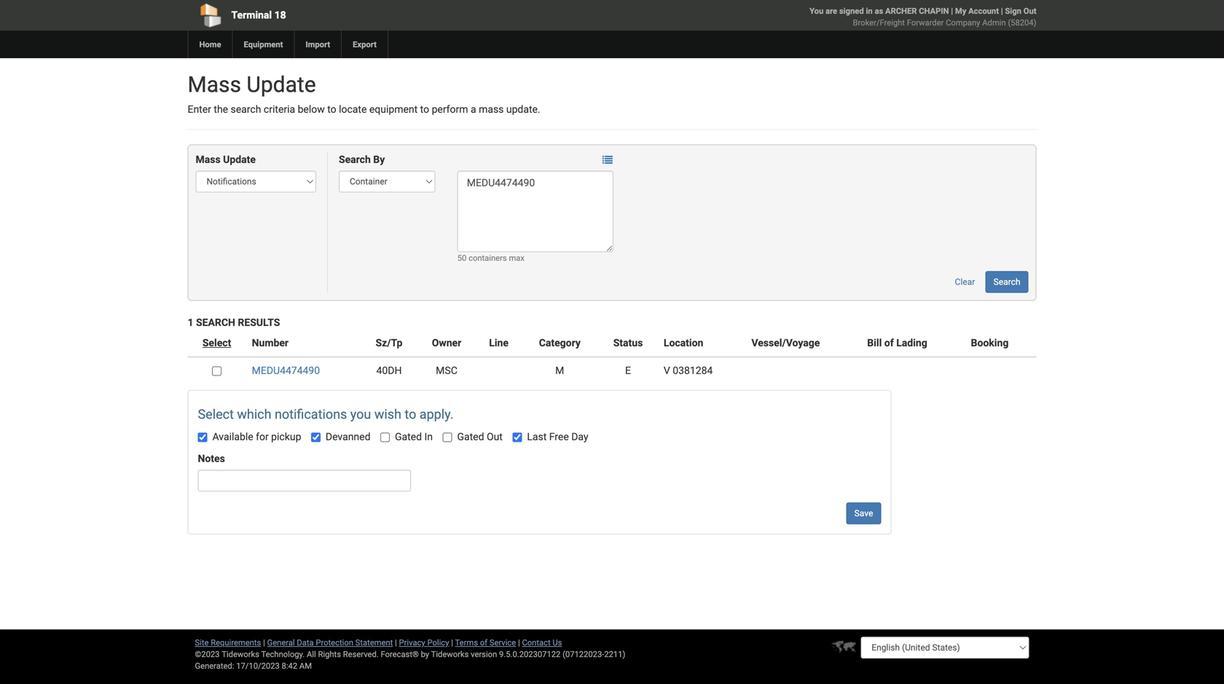 Task type: locate. For each thing, give the bounding box(es) containing it.
gated
[[395, 431, 422, 443], [457, 431, 484, 443]]

medu4474490
[[252, 365, 320, 377]]

equipment link
[[232, 31, 294, 58]]

forwarder
[[907, 18, 944, 27]]

1 vertical spatial select
[[198, 407, 234, 423]]

2 horizontal spatial search
[[994, 277, 1020, 287]]

you
[[350, 407, 371, 423]]

None checkbox
[[198, 433, 207, 443], [443, 433, 452, 443], [198, 433, 207, 443], [443, 433, 452, 443]]

signed
[[839, 6, 864, 16]]

last
[[527, 431, 547, 443]]

sign
[[1005, 6, 1021, 16]]

to left the perform
[[420, 103, 429, 115]]

available
[[212, 431, 253, 443]]

reserved.
[[343, 650, 379, 660]]

| up tideworks
[[451, 639, 453, 648]]

broker/freight
[[853, 18, 905, 27]]

gated right in
[[457, 431, 484, 443]]

vessel/voyage
[[751, 337, 820, 349]]

2 gated from the left
[[457, 431, 484, 443]]

mass update enter the search criteria below to locate equipment to perform a mass update.
[[188, 72, 540, 115]]

gated out
[[457, 431, 503, 443]]

1 vertical spatial search
[[994, 277, 1020, 287]]

2 vertical spatial search
[[196, 317, 235, 329]]

©2023 tideworks
[[195, 650, 259, 660]]

1 vertical spatial mass
[[196, 154, 221, 166]]

select up the 'available'
[[198, 407, 234, 423]]

of
[[884, 337, 894, 349], [480, 639, 487, 648]]

select
[[202, 337, 231, 349], [198, 407, 234, 423]]

archer
[[885, 6, 917, 16]]

requirements
[[211, 639, 261, 648]]

0 horizontal spatial of
[[480, 639, 487, 648]]

0 vertical spatial select
[[202, 337, 231, 349]]

in
[[866, 6, 873, 16]]

general data protection statement link
[[267, 639, 393, 648]]

booking
[[971, 337, 1009, 349]]

us
[[553, 639, 562, 648]]

site requirements link
[[195, 639, 261, 648]]

search for search
[[994, 277, 1020, 287]]

0 vertical spatial of
[[884, 337, 894, 349]]

location
[[664, 337, 703, 349]]

mass down the enter
[[196, 154, 221, 166]]

update
[[247, 72, 316, 98], [223, 154, 256, 166]]

0 horizontal spatial search
[[196, 317, 235, 329]]

equipment
[[369, 103, 418, 115]]

gated left in
[[395, 431, 422, 443]]

home link
[[188, 31, 232, 58]]

0 horizontal spatial gated
[[395, 431, 422, 443]]

save button
[[846, 503, 881, 525]]

category
[[539, 337, 581, 349]]

1 horizontal spatial to
[[405, 407, 416, 423]]

update down the search
[[223, 154, 256, 166]]

rights
[[318, 650, 341, 660]]

search for search by
[[339, 154, 371, 166]]

0 horizontal spatial out
[[487, 431, 503, 443]]

1 horizontal spatial out
[[1023, 6, 1036, 16]]

bill
[[867, 337, 882, 349]]

0 vertical spatial mass
[[188, 72, 241, 98]]

search left by
[[339, 154, 371, 166]]

search right 1
[[196, 317, 235, 329]]

|
[[951, 6, 953, 16], [1001, 6, 1003, 16], [263, 639, 265, 648], [395, 639, 397, 648], [451, 639, 453, 648], [518, 639, 520, 648]]

mass inside mass update enter the search criteria below to locate equipment to perform a mass update.
[[188, 72, 241, 98]]

to
[[327, 103, 336, 115], [420, 103, 429, 115], [405, 407, 416, 423]]

gated in
[[395, 431, 433, 443]]

1 vertical spatial of
[[480, 639, 487, 648]]

select which notifications you wish to apply.
[[198, 407, 454, 423]]

you are signed in as archer chapin | my account | sign out broker/freight forwarder company admin (58204)
[[810, 6, 1036, 27]]

clear button
[[947, 271, 983, 293]]

home
[[199, 40, 221, 49]]

sign out link
[[1005, 6, 1036, 16]]

mass for mass update
[[196, 154, 221, 166]]

save
[[854, 509, 873, 519]]

0 vertical spatial update
[[247, 72, 316, 98]]

search by
[[339, 154, 385, 166]]

0 vertical spatial out
[[1023, 6, 1036, 16]]

1 horizontal spatial search
[[339, 154, 371, 166]]

service
[[489, 639, 516, 648]]

locate
[[339, 103, 367, 115]]

site
[[195, 639, 209, 648]]

status
[[613, 337, 643, 349]]

update up criteria
[[247, 72, 316, 98]]

by
[[421, 650, 429, 660]]

to right wish
[[405, 407, 416, 423]]

export link
[[341, 31, 388, 58]]

| left the sign in the right top of the page
[[1001, 6, 1003, 16]]

1 horizontal spatial of
[[884, 337, 894, 349]]

all
[[307, 650, 316, 660]]

0 vertical spatial search
[[339, 154, 371, 166]]

to right below in the left of the page
[[327, 103, 336, 115]]

search
[[231, 103, 261, 115]]

mass for mass update enter the search criteria below to locate equipment to perform a mass update.
[[188, 72, 241, 98]]

50
[[457, 253, 467, 263]]

account
[[968, 6, 999, 16]]

of up version
[[480, 639, 487, 648]]

notifications
[[275, 407, 347, 423]]

1 horizontal spatial gated
[[457, 431, 484, 443]]

1 gated from the left
[[395, 431, 422, 443]]

of right bill
[[884, 337, 894, 349]]

which
[[237, 407, 271, 423]]

| up 9.5.0.202307122
[[518, 639, 520, 648]]

equipment
[[244, 40, 283, 49]]

Notes text field
[[198, 470, 411, 492]]

import link
[[294, 31, 341, 58]]

None checkbox
[[212, 367, 222, 376], [311, 433, 321, 443], [380, 433, 390, 443], [512, 433, 522, 443], [212, 367, 222, 376], [311, 433, 321, 443], [380, 433, 390, 443], [512, 433, 522, 443]]

policy
[[427, 639, 449, 648]]

you
[[810, 6, 824, 16]]

enter
[[188, 103, 211, 115]]

update inside mass update enter the search criteria below to locate equipment to perform a mass update.
[[247, 72, 316, 98]]

technology.
[[261, 650, 305, 660]]

out up (58204)
[[1023, 6, 1036, 16]]

contact us link
[[522, 639, 562, 648]]

privacy
[[399, 639, 425, 648]]

mass up the
[[188, 72, 241, 98]]

search right clear button on the right top
[[994, 277, 1020, 287]]

gated for gated out
[[457, 431, 484, 443]]

the
[[214, 103, 228, 115]]

1 vertical spatial update
[[223, 154, 256, 166]]

search inside button
[[994, 277, 1020, 287]]

select down '1 search results' on the top of the page
[[202, 337, 231, 349]]

search
[[339, 154, 371, 166], [994, 277, 1020, 287], [196, 317, 235, 329]]

out left last
[[487, 431, 503, 443]]

my
[[955, 6, 966, 16]]



Task type: vqa. For each thing, say whether or not it's contained in the screenshot.
Total
no



Task type: describe. For each thing, give the bounding box(es) containing it.
(58204)
[[1008, 18, 1036, 27]]

am
[[299, 662, 312, 671]]

pickup
[[271, 431, 301, 443]]

| left the general
[[263, 639, 265, 648]]

max
[[509, 253, 525, 263]]

sz/tp
[[376, 337, 403, 349]]

criteria
[[264, 103, 295, 115]]

free
[[549, 431, 569, 443]]

terminal 18 link
[[188, 0, 529, 31]]

| up forecast®
[[395, 639, 397, 648]]

tideworks
[[431, 650, 469, 660]]

a
[[471, 103, 476, 115]]

available for pickup
[[212, 431, 301, 443]]

8:42
[[282, 662, 297, 671]]

notes
[[198, 453, 225, 465]]

line
[[489, 337, 509, 349]]

1 search results
[[188, 317, 280, 329]]

17/10/2023
[[236, 662, 280, 671]]

mass
[[479, 103, 504, 115]]

privacy policy link
[[399, 639, 449, 648]]

day
[[571, 431, 588, 443]]

data
[[297, 639, 314, 648]]

by
[[373, 154, 385, 166]]

40dh
[[376, 365, 402, 377]]

select for select which notifications you wish to apply.
[[198, 407, 234, 423]]

1
[[188, 317, 193, 329]]

number
[[252, 337, 289, 349]]

export
[[353, 40, 377, 49]]

protection
[[316, 639, 353, 648]]

update.
[[506, 103, 540, 115]]

company
[[946, 18, 980, 27]]

contact
[[522, 639, 551, 648]]

bill of lading
[[867, 337, 927, 349]]

wish
[[374, 407, 401, 423]]

apply.
[[420, 407, 454, 423]]

chapin
[[919, 6, 949, 16]]

devanned
[[326, 431, 370, 443]]

below
[[298, 103, 325, 115]]

lading
[[896, 337, 927, 349]]

of inside site requirements | general data protection statement | privacy policy | terms of service | contact us ©2023 tideworks technology. all rights reserved. forecast® by tideworks version 9.5.0.202307122 (07122023-2211) generated: 17/10/2023 8:42 am
[[480, 639, 487, 648]]

generated:
[[195, 662, 234, 671]]

version
[[471, 650, 497, 660]]

e
[[625, 365, 631, 377]]

perform
[[432, 103, 468, 115]]

terminal
[[231, 9, 272, 21]]

are
[[826, 6, 837, 16]]

gated for gated in
[[395, 431, 422, 443]]

v
[[664, 365, 670, 377]]

MEDU4474490 text field
[[457, 171, 613, 252]]

terms
[[455, 639, 478, 648]]

show list image
[[602, 155, 613, 165]]

2211)
[[604, 650, 625, 660]]

terminal 18
[[231, 9, 286, 21]]

update for mass update enter the search criteria below to locate equipment to perform a mass update.
[[247, 72, 316, 98]]

import
[[306, 40, 330, 49]]

| left my
[[951, 6, 953, 16]]

msc
[[436, 365, 457, 377]]

select for select
[[202, 337, 231, 349]]

update for mass update
[[223, 154, 256, 166]]

0 horizontal spatial to
[[327, 103, 336, 115]]

terms of service link
[[455, 639, 516, 648]]

site requirements | general data protection statement | privacy policy | terms of service | contact us ©2023 tideworks technology. all rights reserved. forecast® by tideworks version 9.5.0.202307122 (07122023-2211) generated: 17/10/2023 8:42 am
[[195, 639, 625, 671]]

forecast®
[[381, 650, 419, 660]]

0381284
[[673, 365, 713, 377]]

out inside you are signed in as archer chapin | my account | sign out broker/freight forwarder company admin (58204)
[[1023, 6, 1036, 16]]

9.5.0.202307122
[[499, 650, 561, 660]]

1 vertical spatial out
[[487, 431, 503, 443]]

as
[[875, 6, 883, 16]]

v 0381284
[[664, 365, 713, 377]]

2 horizontal spatial to
[[420, 103, 429, 115]]

18
[[274, 9, 286, 21]]

admin
[[982, 18, 1006, 27]]

medu4474490 link
[[252, 365, 320, 377]]

owner
[[432, 337, 461, 349]]

in
[[424, 431, 433, 443]]

results
[[238, 317, 280, 329]]



